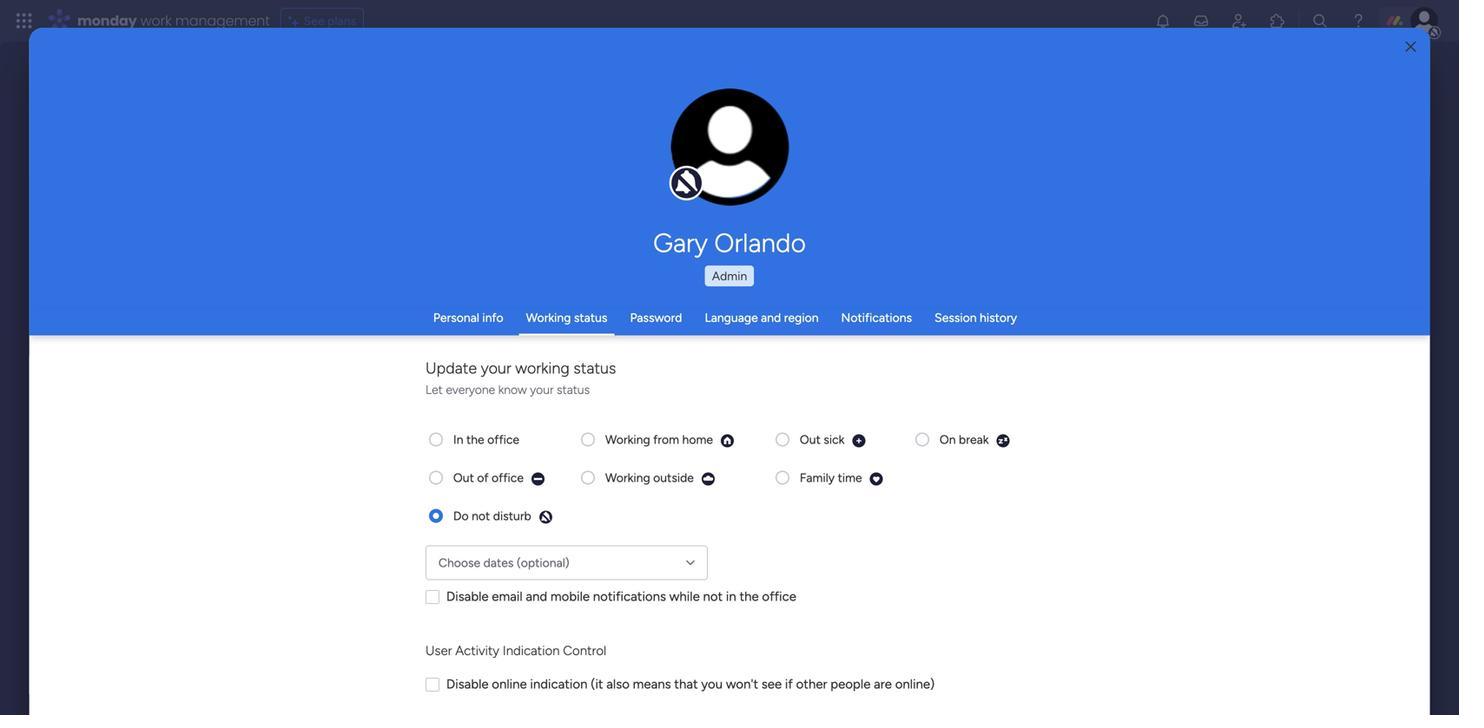 Task type: describe. For each thing, give the bounding box(es) containing it.
preview image for out of office
[[531, 472, 546, 487]]

see
[[304, 13, 325, 28]]

disable for disable online indication (it also means that you won't see if other people are online)
[[447, 677, 489, 693]]

dates
[[484, 556, 514, 571]]

also
[[607, 677, 630, 693]]

management
[[175, 11, 270, 30]]

control
[[563, 644, 607, 659]]

working
[[515, 359, 570, 378]]

update your working status let everyone know your status
[[426, 359, 616, 397]]

admin
[[712, 269, 747, 284]]

won't
[[726, 677, 759, 693]]

0 horizontal spatial not
[[472, 509, 490, 524]]

gary
[[653, 228, 708, 259]]

working from home
[[606, 433, 713, 447]]

home
[[682, 433, 713, 447]]

do not disturb
[[453, 509, 532, 524]]

apps image
[[1269, 12, 1287, 30]]

change profile picture button
[[671, 89, 789, 207]]

people
[[831, 677, 871, 693]]

preview image for on break
[[996, 434, 1011, 449]]

invite members image
[[1231, 12, 1248, 30]]

online)
[[895, 677, 935, 693]]

change
[[693, 156, 732, 170]]

password
[[630, 311, 682, 325]]

2 vertical spatial status
[[557, 383, 590, 397]]

session history
[[935, 311, 1017, 325]]

language and region
[[705, 311, 819, 325]]

history
[[980, 311, 1017, 325]]

are
[[874, 677, 892, 693]]

region
[[784, 311, 819, 325]]

do
[[453, 509, 469, 524]]

in
[[453, 433, 464, 447]]

disable online indication (it also means that you won't see if other people are online)
[[447, 677, 935, 693]]

personal
[[433, 311, 479, 325]]

family time
[[800, 471, 862, 486]]

info
[[482, 311, 504, 325]]

other
[[796, 677, 828, 693]]

profile
[[735, 156, 767, 170]]

update
[[426, 359, 477, 378]]

help image
[[1350, 12, 1367, 30]]

in the office
[[453, 433, 520, 447]]

outside
[[653, 471, 694, 486]]

in
[[726, 589, 737, 605]]

gary orlando dialog
[[29, 28, 1430, 716]]

gary orlando button
[[491, 228, 969, 259]]

out of office
[[453, 471, 524, 486]]

change profile picture
[[693, 156, 767, 185]]

preview image for family time
[[869, 472, 884, 487]]

preview image for out sick
[[852, 434, 867, 449]]

0 horizontal spatial the
[[467, 433, 485, 447]]

1 horizontal spatial the
[[740, 589, 759, 605]]

indication
[[503, 644, 560, 659]]

password link
[[630, 311, 682, 325]]

mobile
[[551, 589, 590, 605]]

1 vertical spatial status
[[574, 359, 616, 378]]

1 horizontal spatial not
[[703, 589, 723, 605]]

session
[[935, 311, 977, 325]]

while
[[670, 589, 700, 605]]

working status link
[[526, 311, 608, 325]]



Task type: locate. For each thing, give the bounding box(es) containing it.
office for in the office
[[488, 433, 520, 447]]

1 vertical spatial office
[[492, 471, 524, 486]]

working for working status
[[526, 311, 571, 325]]

0 vertical spatial and
[[761, 311, 781, 325]]

choose dates (optional)
[[439, 556, 570, 571]]

monday work management
[[77, 11, 270, 30]]

not left in
[[703, 589, 723, 605]]

preview image right time
[[869, 472, 884, 487]]

1 horizontal spatial out
[[800, 433, 821, 447]]

notifications link
[[841, 311, 912, 325]]

gary orlando
[[653, 228, 806, 259]]

working status
[[526, 311, 608, 325]]

0 horizontal spatial and
[[526, 589, 548, 605]]

notifications
[[841, 311, 912, 325]]

office up "out of office"
[[488, 433, 520, 447]]

working left outside
[[606, 471, 651, 486]]

working for working from home
[[606, 433, 651, 447]]

0 vertical spatial status
[[574, 311, 608, 325]]

status down working
[[557, 383, 590, 397]]

0 horizontal spatial out
[[453, 471, 474, 486]]

2 vertical spatial working
[[606, 471, 651, 486]]

language and region link
[[705, 311, 819, 325]]

1 horizontal spatial your
[[530, 383, 554, 397]]

preview image right home
[[720, 434, 735, 449]]

sick
[[824, 433, 845, 447]]

0 vertical spatial your
[[481, 359, 512, 378]]

0 vertical spatial office
[[488, 433, 520, 447]]

on
[[940, 433, 956, 447]]

office for out of office
[[492, 471, 524, 486]]

search everything image
[[1312, 12, 1329, 30]]

picture
[[712, 171, 748, 185]]

out for out of office
[[453, 471, 474, 486]]

your
[[481, 359, 512, 378], [530, 383, 554, 397]]

language
[[705, 311, 758, 325]]

0 vertical spatial the
[[467, 433, 485, 447]]

preview image up the disturb
[[531, 472, 546, 487]]

office right of
[[492, 471, 524, 486]]

1 vertical spatial and
[[526, 589, 548, 605]]

notifications
[[593, 589, 666, 605]]

activity
[[456, 644, 500, 659]]

see
[[762, 677, 782, 693]]

personal info link
[[433, 311, 504, 325]]

0 vertical spatial working
[[526, 311, 571, 325]]

not right do
[[472, 509, 490, 524]]

disturb
[[493, 509, 532, 524]]

1 horizontal spatial preview image
[[701, 472, 716, 487]]

your down working
[[530, 383, 554, 397]]

email
[[492, 589, 523, 605]]

2 disable from the top
[[447, 677, 489, 693]]

if
[[785, 677, 793, 693]]

(optional)
[[517, 556, 570, 571]]

your up know
[[481, 359, 512, 378]]

break
[[959, 433, 989, 447]]

disable for disable email and mobile notifications while not in the office
[[447, 589, 489, 605]]

preview image for working outside
[[701, 472, 716, 487]]

working left the "from"
[[606, 433, 651, 447]]

out sick
[[800, 433, 845, 447]]

1 vertical spatial your
[[530, 383, 554, 397]]

everyone
[[446, 383, 496, 397]]

you
[[701, 677, 723, 693]]

out left sick
[[800, 433, 821, 447]]

and right email
[[526, 589, 548, 605]]

preview image for working from home
[[720, 434, 735, 449]]

gary orlando image
[[1411, 7, 1439, 35]]

see plans
[[304, 13, 356, 28]]

choose
[[439, 556, 481, 571]]

preview image
[[531, 472, 546, 487], [701, 472, 716, 487]]

1 vertical spatial the
[[740, 589, 759, 605]]

disable down activity
[[447, 677, 489, 693]]

let
[[426, 383, 443, 397]]

from
[[653, 433, 679, 447]]

working outside
[[606, 471, 694, 486]]

working for working outside
[[606, 471, 651, 486]]

0 vertical spatial disable
[[447, 589, 489, 605]]

working
[[526, 311, 571, 325], [606, 433, 651, 447], [606, 471, 651, 486]]

indication
[[530, 677, 588, 693]]

status
[[574, 311, 608, 325], [574, 359, 616, 378], [557, 383, 590, 397]]

out left of
[[453, 471, 474, 486]]

select product image
[[16, 12, 33, 30]]

1 preview image from the left
[[531, 472, 546, 487]]

disable down choose
[[447, 589, 489, 605]]

0 horizontal spatial your
[[481, 359, 512, 378]]

online
[[492, 677, 527, 693]]

session history link
[[935, 311, 1017, 325]]

1 vertical spatial working
[[606, 433, 651, 447]]

know
[[499, 383, 527, 397]]

1 disable from the top
[[447, 589, 489, 605]]

time
[[838, 471, 862, 486]]

on break
[[940, 433, 989, 447]]

status left the password
[[574, 311, 608, 325]]

1 vertical spatial disable
[[447, 677, 489, 693]]

family
[[800, 471, 835, 486]]

personal info
[[433, 311, 504, 325]]

1 vertical spatial out
[[453, 471, 474, 486]]

preview image for do not disturb
[[538, 510, 553, 525]]

the
[[467, 433, 485, 447], [740, 589, 759, 605]]

user activity indication control
[[426, 644, 607, 659]]

inbox image
[[1193, 12, 1210, 30]]

notifications image
[[1155, 12, 1172, 30]]

that
[[674, 677, 698, 693]]

orlando
[[714, 228, 806, 259]]

user
[[426, 644, 452, 659]]

disable email and mobile notifications while not in the office
[[447, 589, 797, 605]]

status right working
[[574, 359, 616, 378]]

2 preview image from the left
[[701, 472, 716, 487]]

(it
[[591, 677, 604, 693]]

1 horizontal spatial and
[[761, 311, 781, 325]]

not
[[472, 509, 490, 524], [703, 589, 723, 605]]

of
[[477, 471, 489, 486]]

close image
[[1406, 41, 1416, 53]]

and
[[761, 311, 781, 325], [526, 589, 548, 605]]

out
[[800, 433, 821, 447], [453, 471, 474, 486]]

and left region
[[761, 311, 781, 325]]

0 horizontal spatial preview image
[[531, 472, 546, 487]]

preview image
[[720, 434, 735, 449], [852, 434, 867, 449], [996, 434, 1011, 449], [869, 472, 884, 487], [538, 510, 553, 525]]

plans
[[328, 13, 356, 28]]

office right in
[[762, 589, 797, 605]]

out for out sick
[[800, 433, 821, 447]]

0 vertical spatial not
[[472, 509, 490, 524]]

office
[[488, 433, 520, 447], [492, 471, 524, 486], [762, 589, 797, 605]]

2 vertical spatial office
[[762, 589, 797, 605]]

1 vertical spatial not
[[703, 589, 723, 605]]

disable
[[447, 589, 489, 605], [447, 677, 489, 693]]

see plans button
[[280, 8, 364, 34]]

preview image right break
[[996, 434, 1011, 449]]

monday
[[77, 11, 137, 30]]

0 vertical spatial out
[[800, 433, 821, 447]]

preview image right the disturb
[[538, 510, 553, 525]]

preview image right sick
[[852, 434, 867, 449]]

preview image right outside
[[701, 472, 716, 487]]

working up working
[[526, 311, 571, 325]]

means
[[633, 677, 671, 693]]

work
[[140, 11, 172, 30]]



Task type: vqa. For each thing, say whether or not it's contained in the screenshot.
month corresponding to This month
no



